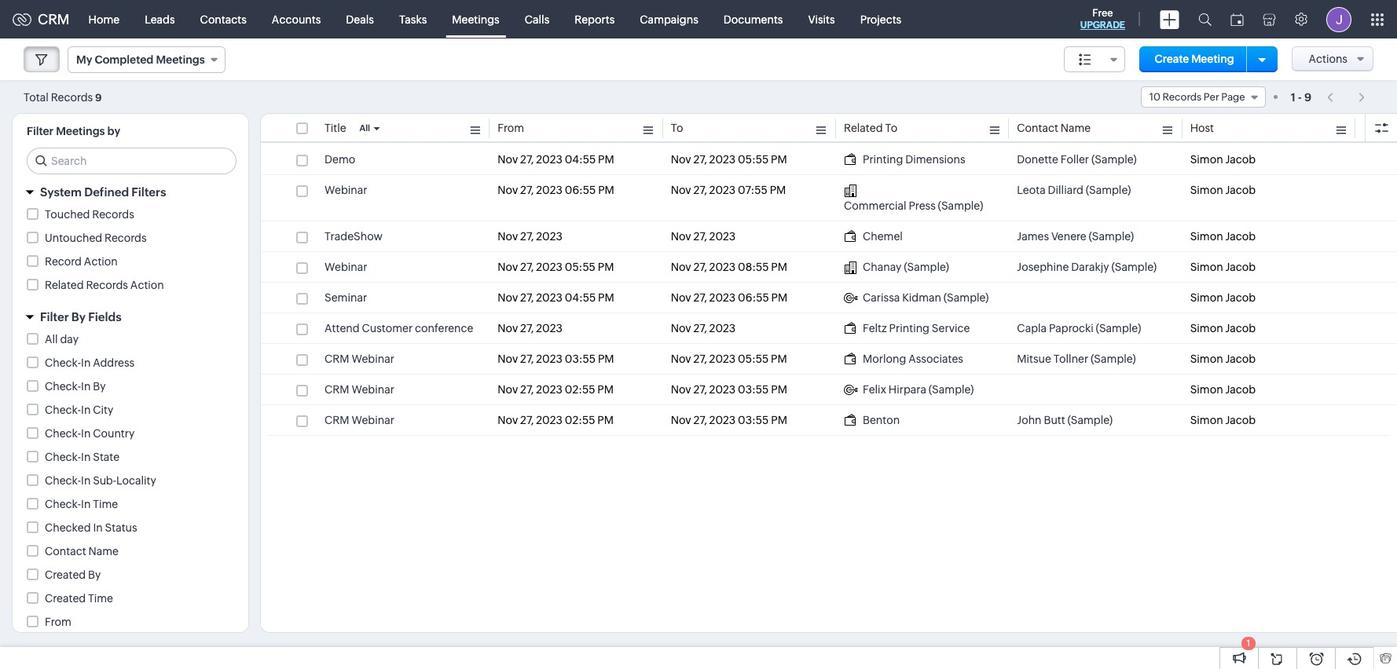 Task type: vqa. For each thing, say whether or not it's contained in the screenshot.


Task type: describe. For each thing, give the bounding box(es) containing it.
profile element
[[1317, 0, 1361, 38]]

1 vertical spatial time
[[88, 593, 113, 605]]

john
[[1017, 414, 1042, 427]]

capla paprocki (sample) link
[[1017, 321, 1141, 336]]

(sample) for james venere (sample)
[[1089, 230, 1134, 243]]

deals link
[[333, 0, 387, 38]]

records for related
[[86, 279, 128, 292]]

service
[[932, 322, 970, 335]]

08:55
[[738, 261, 769, 273]]

defined
[[84, 185, 129, 199]]

campaigns link
[[627, 0, 711, 38]]

2 vertical spatial meetings
[[56, 125, 105, 138]]

total records 9
[[24, 91, 102, 103]]

1 horizontal spatial nov 27, 2023 06:55 pm
[[671, 292, 788, 304]]

04:55 for nov 27, 2023 06:55 pm
[[565, 292, 596, 304]]

in for country
[[81, 427, 91, 440]]

9 for total records 9
[[95, 92, 102, 103]]

created for created by
[[45, 569, 86, 582]]

locality
[[116, 475, 156, 487]]

jacob for mitsue tollner (sample)
[[1225, 353, 1256, 365]]

jacob for leota dilliard (sample)
[[1225, 184, 1256, 196]]

leota
[[1017, 184, 1046, 196]]

press
[[909, 200, 936, 212]]

filter by fields button
[[13, 303, 248, 331]]

0 horizontal spatial contact
[[45, 545, 86, 558]]

dimensions
[[905, 153, 965, 166]]

attend
[[325, 322, 360, 335]]

02:55 for benton
[[565, 414, 595, 427]]

check-in by
[[45, 380, 106, 393]]

jacob for james venere (sample)
[[1225, 230, 1256, 243]]

host
[[1190, 122, 1214, 134]]

0 horizontal spatial 06:55
[[565, 184, 596, 196]]

05:55 for nov 27, 2023 03:55 pm
[[738, 353, 769, 365]]

crm webinar link for felix
[[325, 382, 394, 398]]

simon for donette foller (sample)
[[1190, 153, 1223, 166]]

created for created time
[[45, 593, 86, 605]]

title
[[325, 122, 346, 134]]

untouched records
[[45, 232, 147, 244]]

in for status
[[93, 522, 103, 534]]

webinar link for nov 27, 2023 05:55 pm
[[325, 259, 367, 275]]

04:55 for nov 27, 2023 05:55 pm
[[565, 153, 596, 166]]

nov 27, 2023 02:55 pm for felix hirpara (sample)
[[498, 383, 614, 396]]

foller
[[1061, 153, 1089, 166]]

feltz
[[863, 322, 887, 335]]

nov 27, 2023 04:55 pm for nov 27, 2023 05:55 pm
[[498, 153, 614, 166]]

profile image
[[1326, 7, 1352, 32]]

morlong associates
[[863, 353, 963, 365]]

simon jacob for donette foller (sample)
[[1190, 153, 1256, 166]]

1 vertical spatial by
[[93, 380, 106, 393]]

paprocki
[[1049, 322, 1094, 335]]

accounts link
[[259, 0, 333, 38]]

calendar image
[[1231, 13, 1244, 26]]

commercial press (sample)
[[844, 200, 983, 212]]

8 jacob from the top
[[1225, 383, 1256, 396]]

2 to from the left
[[885, 122, 898, 134]]

associates
[[908, 353, 963, 365]]

touched
[[45, 208, 90, 221]]

simon for mitsue tollner (sample)
[[1190, 353, 1223, 365]]

1 - 9
[[1291, 91, 1312, 103]]

simon jacob for josephine darakjy (sample)
[[1190, 261, 1256, 273]]

crm for morlong associates
[[325, 353, 349, 365]]

1 horizontal spatial name
[[1061, 122, 1091, 134]]

create menu image
[[1160, 10, 1180, 29]]

nov 27, 2023 03:55 pm for benton
[[671, 414, 787, 427]]

simon for john butt (sample)
[[1190, 414, 1223, 427]]

in for address
[[81, 357, 91, 369]]

05:55 for nov 27, 2023 04:55 pm
[[738, 153, 769, 166]]

1 horizontal spatial 06:55
[[738, 292, 769, 304]]

nov 27, 2023 07:55 pm
[[671, 184, 786, 196]]

city
[[93, 404, 113, 416]]

leads
[[145, 13, 175, 26]]

mitsue
[[1017, 353, 1051, 365]]

chemel link
[[844, 229, 903, 244]]

free
[[1092, 7, 1113, 19]]

in for time
[[81, 498, 91, 511]]

related for related records action
[[45, 279, 84, 292]]

5 jacob from the top
[[1225, 292, 1256, 304]]

completed
[[95, 53, 153, 66]]

attend customer conference
[[325, 322, 473, 335]]

chanay (sample)
[[863, 261, 949, 273]]

(sample) for capla paprocki (sample)
[[1096, 322, 1141, 335]]

10 records per page
[[1149, 91, 1245, 103]]

simon jacob for james venere (sample)
[[1190, 230, 1256, 243]]

nov 27, 2023 03:55 pm for felix hirpara (sample)
[[671, 383, 787, 396]]

chemel
[[863, 230, 903, 243]]

10 Records Per Page field
[[1141, 86, 1266, 108]]

tradeshow
[[325, 230, 383, 243]]

(sample) for leota dilliard (sample)
[[1086, 184, 1131, 196]]

0 vertical spatial 03:55
[[565, 353, 596, 365]]

country
[[93, 427, 135, 440]]

in for state
[[81, 451, 91, 464]]

commercial press (sample) link
[[844, 182, 1001, 214]]

1 vertical spatial 05:55
[[565, 261, 596, 273]]

0 vertical spatial action
[[84, 255, 118, 268]]

felix hirpara (sample)
[[863, 383, 974, 396]]

campaigns
[[640, 13, 698, 26]]

crm for felix hirpara (sample)
[[325, 383, 349, 396]]

(sample) for felix hirpara (sample)
[[929, 383, 974, 396]]

(sample) for mitsue tollner (sample)
[[1091, 353, 1136, 365]]

jacob for capla paprocki (sample)
[[1225, 322, 1256, 335]]

morlong associates link
[[844, 351, 963, 367]]

felix
[[863, 383, 886, 396]]

0 horizontal spatial name
[[88, 545, 119, 558]]

simon jacob for john butt (sample)
[[1190, 414, 1256, 427]]

james venere (sample) link
[[1017, 229, 1134, 244]]

leads link
[[132, 0, 188, 38]]

records for touched
[[92, 208, 134, 221]]

josephine darakjy (sample)
[[1017, 261, 1157, 273]]

simon jacob for mitsue tollner (sample)
[[1190, 353, 1256, 365]]

address
[[93, 357, 134, 369]]

hirpara
[[889, 383, 926, 396]]

webinar link for nov 27, 2023 06:55 pm
[[325, 182, 367, 198]]

nov 27, 2023 02:55 pm for benton
[[498, 414, 614, 427]]

status
[[105, 522, 137, 534]]

0 vertical spatial printing
[[863, 153, 903, 166]]

filter for filter meetings by
[[27, 125, 54, 138]]

5 simon from the top
[[1190, 292, 1223, 304]]

james
[[1017, 230, 1049, 243]]

contacts
[[200, 13, 247, 26]]

printing dimensions
[[863, 153, 965, 166]]

record
[[45, 255, 82, 268]]

by for created
[[88, 569, 101, 582]]

1 to from the left
[[671, 122, 683, 134]]

meetings link
[[440, 0, 512, 38]]

filter by fields
[[40, 310, 121, 324]]

leota dilliard (sample) link
[[1017, 182, 1131, 198]]

nov 27, 2023 05:55 pm for nov 27, 2023 04:55 pm
[[671, 153, 787, 166]]

(sample) for carissa kidman (sample)
[[944, 292, 989, 304]]

crm link
[[13, 11, 70, 28]]

sub-
[[93, 475, 116, 487]]

chanay
[[863, 261, 902, 273]]

carissa kidman (sample)
[[863, 292, 989, 304]]

1 horizontal spatial contact name
[[1017, 122, 1091, 134]]

home
[[88, 13, 120, 26]]

3 crm webinar from the top
[[325, 414, 394, 427]]

dilliard
[[1048, 184, 1083, 196]]

checked in status
[[45, 522, 137, 534]]

donette foller (sample) link
[[1017, 152, 1137, 167]]

2 horizontal spatial meetings
[[452, 13, 500, 26]]

checked
[[45, 522, 91, 534]]

projects link
[[848, 0, 914, 38]]

by for filter
[[71, 310, 86, 324]]

-
[[1298, 91, 1302, 103]]



Task type: locate. For each thing, give the bounding box(es) containing it.
(sample) right press
[[938, 200, 983, 212]]

by
[[107, 125, 120, 138]]

create
[[1155, 53, 1189, 65]]

calls link
[[512, 0, 562, 38]]

printing
[[863, 153, 903, 166], [889, 322, 930, 335]]

4 check- from the top
[[45, 427, 81, 440]]

9 right -
[[1304, 91, 1312, 103]]

meeting
[[1191, 53, 1234, 65]]

(sample) for commercial press (sample)
[[938, 200, 983, 212]]

1 simon from the top
[[1190, 153, 1223, 166]]

1 for 1 - 9
[[1291, 91, 1296, 103]]

9 simon from the top
[[1190, 414, 1223, 427]]

my completed meetings
[[76, 53, 205, 66]]

27,
[[520, 153, 534, 166], [693, 153, 707, 166], [520, 184, 534, 196], [693, 184, 707, 196], [520, 230, 534, 243], [693, 230, 707, 243], [520, 261, 534, 273], [693, 261, 707, 273], [520, 292, 534, 304], [693, 292, 707, 304], [520, 322, 534, 335], [693, 322, 707, 335], [520, 353, 534, 365], [693, 353, 707, 365], [520, 383, 534, 396], [693, 383, 707, 396], [520, 414, 534, 427], [693, 414, 707, 427]]

0 vertical spatial filter
[[27, 125, 54, 138]]

1 vertical spatial meetings
[[156, 53, 205, 66]]

filter meetings by
[[27, 125, 120, 138]]

3 check- from the top
[[45, 404, 81, 416]]

1 vertical spatial filter
[[40, 310, 69, 324]]

Search text field
[[28, 149, 236, 174]]

in left sub-
[[81, 475, 91, 487]]

1 vertical spatial related
[[45, 279, 84, 292]]

2 02:55 from the top
[[565, 414, 595, 427]]

check-in time
[[45, 498, 118, 511]]

0 horizontal spatial action
[[84, 255, 118, 268]]

contact name up donette
[[1017, 122, 1091, 134]]

actions
[[1309, 53, 1348, 65]]

0 vertical spatial 1
[[1291, 91, 1296, 103]]

1 horizontal spatial 1
[[1291, 91, 1296, 103]]

03:55 for felix hirpara (sample)
[[738, 383, 769, 396]]

visits
[[808, 13, 835, 26]]

0 vertical spatial crm webinar link
[[325, 351, 394, 367]]

in for city
[[81, 404, 91, 416]]

07:55
[[738, 184, 768, 196]]

crm webinar for morlong
[[325, 353, 394, 365]]

in up check-in state
[[81, 427, 91, 440]]

1 02:55 from the top
[[565, 383, 595, 396]]

9 simon jacob from the top
[[1190, 414, 1256, 427]]

My Completed Meetings field
[[68, 46, 225, 73]]

jacob for josephine darakjy (sample)
[[1225, 261, 1256, 273]]

0 horizontal spatial nov 27, 2023 06:55 pm
[[498, 184, 614, 196]]

6 simon from the top
[[1190, 322, 1223, 335]]

1 vertical spatial contact name
[[45, 545, 119, 558]]

action up related records action at the top of the page
[[84, 255, 118, 268]]

0 vertical spatial nov 27, 2023 02:55 pm
[[498, 383, 614, 396]]

simon jacob for leota dilliard (sample)
[[1190, 184, 1256, 196]]

contact down checked
[[45, 545, 86, 558]]

check- down all day
[[45, 357, 81, 369]]

filter
[[27, 125, 54, 138], [40, 310, 69, 324]]

check-in city
[[45, 404, 113, 416]]

benton link
[[844, 413, 900, 428]]

total
[[24, 91, 49, 103]]

8 simon jacob from the top
[[1190, 383, 1256, 396]]

size image
[[1079, 53, 1091, 67]]

related up 'printing dimensions' link
[[844, 122, 883, 134]]

check- up "check-in city"
[[45, 380, 81, 393]]

1 check- from the top
[[45, 357, 81, 369]]

filter up all day
[[40, 310, 69, 324]]

1 horizontal spatial related
[[844, 122, 883, 134]]

6 check- from the top
[[45, 475, 81, 487]]

0 vertical spatial nov 27, 2023 05:55 pm
[[671, 153, 787, 166]]

0 vertical spatial 05:55
[[738, 153, 769, 166]]

reports link
[[562, 0, 627, 38]]

printing up 'morlong associates'
[[889, 322, 930, 335]]

by inside filter by fields dropdown button
[[71, 310, 86, 324]]

2 04:55 from the top
[[565, 292, 596, 304]]

check-in address
[[45, 357, 134, 369]]

contacts link
[[188, 0, 259, 38]]

2 vertical spatial crm webinar
[[325, 414, 394, 427]]

(sample) for donette foller (sample)
[[1091, 153, 1137, 166]]

1 nov 27, 2023 04:55 pm from the top
[[498, 153, 614, 166]]

simon jacob for capla paprocki (sample)
[[1190, 322, 1256, 335]]

2 vertical spatial crm webinar link
[[325, 413, 394, 428]]

2 crm webinar link from the top
[[325, 382, 394, 398]]

7 jacob from the top
[[1225, 353, 1256, 365]]

row group containing demo
[[261, 145, 1397, 436]]

contact
[[1017, 122, 1058, 134], [45, 545, 86, 558]]

2 webinar link from the top
[[325, 259, 367, 275]]

in left city at left bottom
[[81, 404, 91, 416]]

records for total
[[51, 91, 93, 103]]

crm webinar for felix
[[325, 383, 394, 396]]

0 vertical spatial nov 27, 2023 04:55 pm
[[498, 153, 614, 166]]

webinar link
[[325, 182, 367, 198], [325, 259, 367, 275]]

2 nov 27, 2023 04:55 pm from the top
[[498, 292, 614, 304]]

(sample) up "carissa kidman (sample)"
[[904, 261, 949, 273]]

tollner
[[1054, 353, 1089, 365]]

records up fields
[[86, 279, 128, 292]]

created down created by at the left bottom of the page
[[45, 593, 86, 605]]

(sample) up darakjy
[[1089, 230, 1134, 243]]

state
[[93, 451, 120, 464]]

simon for capla paprocki (sample)
[[1190, 322, 1223, 335]]

1 vertical spatial from
[[45, 616, 71, 629]]

0 vertical spatial webinar link
[[325, 182, 367, 198]]

1 horizontal spatial all
[[359, 123, 370, 133]]

records inside "field"
[[1163, 91, 1202, 103]]

2 crm webinar from the top
[[325, 383, 394, 396]]

simon for james venere (sample)
[[1190, 230, 1223, 243]]

9 inside total records 9
[[95, 92, 102, 103]]

2 simon from the top
[[1190, 184, 1223, 196]]

0 vertical spatial crm webinar
[[325, 353, 394, 365]]

webinar link up seminar link
[[325, 259, 367, 275]]

tradeshow link
[[325, 229, 383, 244]]

record action
[[45, 255, 118, 268]]

check- down check-in by
[[45, 404, 81, 416]]

system defined filters button
[[13, 178, 248, 206]]

projects
[[860, 13, 902, 26]]

contact name up created by at the left bottom of the page
[[45, 545, 119, 558]]

all right title at the top left
[[359, 123, 370, 133]]

0 vertical spatial 04:55
[[565, 153, 596, 166]]

simon for josephine darakjy (sample)
[[1190, 261, 1223, 273]]

crm for benton
[[325, 414, 349, 427]]

3 jacob from the top
[[1225, 230, 1256, 243]]

meetings down 'leads' 'link'
[[156, 53, 205, 66]]

conference
[[415, 322, 473, 335]]

nov 27, 2023 03:55 pm
[[498, 353, 614, 365], [671, 383, 787, 396], [671, 414, 787, 427]]

02:55
[[565, 383, 595, 396], [565, 414, 595, 427]]

meetings left calls
[[452, 13, 500, 26]]

check- down check-in country
[[45, 451, 81, 464]]

time down created by at the left bottom of the page
[[88, 593, 113, 605]]

search element
[[1189, 0, 1221, 39]]

5 simon jacob from the top
[[1190, 292, 1256, 304]]

7 simon jacob from the top
[[1190, 353, 1256, 365]]

0 vertical spatial created
[[45, 569, 86, 582]]

nov 27, 2023 04:55 pm
[[498, 153, 614, 166], [498, 292, 614, 304]]

benton
[[863, 414, 900, 427]]

1 vertical spatial crm webinar link
[[325, 382, 394, 398]]

0 vertical spatial from
[[498, 122, 524, 134]]

4 simon jacob from the top
[[1190, 261, 1256, 273]]

1 horizontal spatial action
[[130, 279, 164, 292]]

logo image
[[13, 13, 31, 26]]

day
[[60, 333, 79, 346]]

03:55 for benton
[[738, 414, 769, 427]]

check- for check-in state
[[45, 451, 81, 464]]

name up foller
[[1061, 122, 1091, 134]]

nov 27, 2023 05:55 pm for nov 27, 2023 03:55 pm
[[671, 353, 787, 365]]

2 created from the top
[[45, 593, 86, 605]]

venere
[[1051, 230, 1087, 243]]

(sample) right tollner
[[1091, 353, 1136, 365]]

1 horizontal spatial to
[[885, 122, 898, 134]]

9 for 1 - 9
[[1304, 91, 1312, 103]]

nov 27, 2023 04:55 pm for nov 27, 2023 06:55 pm
[[498, 292, 614, 304]]

page
[[1221, 91, 1245, 103]]

demo
[[325, 153, 355, 166]]

check- for check-in country
[[45, 427, 81, 440]]

action
[[84, 255, 118, 268], [130, 279, 164, 292]]

donette
[[1017, 153, 1058, 166]]

documents
[[724, 13, 783, 26]]

0 horizontal spatial from
[[45, 616, 71, 629]]

1 webinar link from the top
[[325, 182, 367, 198]]

1 crm webinar link from the top
[[325, 351, 394, 367]]

by up day
[[71, 310, 86, 324]]

in for by
[[81, 380, 91, 393]]

6 jacob from the top
[[1225, 322, 1256, 335]]

records for 10
[[1163, 91, 1202, 103]]

records down touched records
[[105, 232, 147, 244]]

create menu element
[[1150, 0, 1189, 38]]

1 vertical spatial printing
[[889, 322, 930, 335]]

(sample) right darakjy
[[1111, 261, 1157, 273]]

commercial
[[844, 200, 907, 212]]

2 jacob from the top
[[1225, 184, 1256, 196]]

1 vertical spatial action
[[130, 279, 164, 292]]

all for all
[[359, 123, 370, 133]]

0 horizontal spatial 9
[[95, 92, 102, 103]]

simon
[[1190, 153, 1223, 166], [1190, 184, 1223, 196], [1190, 230, 1223, 243], [1190, 261, 1223, 273], [1190, 292, 1223, 304], [1190, 322, 1223, 335], [1190, 353, 1223, 365], [1190, 383, 1223, 396], [1190, 414, 1223, 427]]

1 vertical spatial nov 27, 2023 05:55 pm
[[498, 261, 614, 273]]

butt
[[1044, 414, 1065, 427]]

1 vertical spatial nov 27, 2023 02:55 pm
[[498, 414, 614, 427]]

created up created time
[[45, 569, 86, 582]]

all for all day
[[45, 333, 58, 346]]

search image
[[1198, 13, 1212, 26]]

crm webinar link for morlong
[[325, 351, 394, 367]]

1 vertical spatial 04:55
[[565, 292, 596, 304]]

0 vertical spatial related
[[844, 122, 883, 134]]

0 horizontal spatial all
[[45, 333, 58, 346]]

records for untouched
[[105, 232, 147, 244]]

felix hirpara (sample) link
[[844, 382, 974, 398]]

2023
[[536, 153, 563, 166], [709, 153, 736, 166], [536, 184, 563, 196], [709, 184, 736, 196], [536, 230, 563, 243], [709, 230, 736, 243], [536, 261, 563, 273], [709, 261, 736, 273], [536, 292, 563, 304], [709, 292, 736, 304], [536, 322, 563, 335], [709, 322, 736, 335], [536, 353, 563, 365], [709, 353, 736, 365], [536, 383, 563, 396], [709, 383, 736, 396], [536, 414, 563, 427], [709, 414, 736, 427]]

3 simon from the top
[[1190, 230, 1223, 243]]

1 for 1
[[1247, 639, 1250, 648]]

chanay (sample) link
[[844, 259, 949, 275]]

webinar link down demo
[[325, 182, 367, 198]]

name down checked in status
[[88, 545, 119, 558]]

mitsue tollner (sample)
[[1017, 353, 1136, 365]]

5 check- from the top
[[45, 451, 81, 464]]

0 vertical spatial name
[[1061, 122, 1091, 134]]

check- for check-in sub-locality
[[45, 475, 81, 487]]

webinar for morlong associates
[[352, 353, 394, 365]]

0 vertical spatial nov 27, 2023 03:55 pm
[[498, 353, 614, 365]]

records right 10
[[1163, 91, 1202, 103]]

james venere (sample)
[[1017, 230, 1134, 243]]

2 vertical spatial 03:55
[[738, 414, 769, 427]]

meetings left by in the left of the page
[[56, 125, 105, 138]]

row group
[[261, 145, 1397, 436]]

0 vertical spatial time
[[93, 498, 118, 511]]

(sample) down associates
[[929, 383, 974, 396]]

jacob for john butt (sample)
[[1225, 414, 1256, 427]]

all day
[[45, 333, 79, 346]]

4 simon from the top
[[1190, 261, 1223, 273]]

navigation
[[1319, 86, 1374, 108]]

feltz printing service
[[863, 322, 970, 335]]

to
[[671, 122, 683, 134], [885, 122, 898, 134]]

capla
[[1017, 322, 1047, 335]]

1
[[1291, 91, 1296, 103], [1247, 639, 1250, 648]]

nov 27, 2023 05:55 pm
[[671, 153, 787, 166], [498, 261, 614, 273], [671, 353, 787, 365]]

2 vertical spatial 05:55
[[738, 353, 769, 365]]

2 vertical spatial by
[[88, 569, 101, 582]]

1 vertical spatial nov 27, 2023 03:55 pm
[[671, 383, 787, 396]]

in up checked in status
[[81, 498, 91, 511]]

6 simon jacob from the top
[[1190, 322, 1256, 335]]

7 check- from the top
[[45, 498, 81, 511]]

records down defined
[[92, 208, 134, 221]]

0 horizontal spatial related
[[45, 279, 84, 292]]

1 vertical spatial nov 27, 2023 04:55 pm
[[498, 292, 614, 304]]

per
[[1204, 91, 1219, 103]]

10
[[1149, 91, 1161, 103]]

02:55 for felix hirpara (sample)
[[565, 383, 595, 396]]

action up filter by fields dropdown button
[[130, 279, 164, 292]]

1 04:55 from the top
[[565, 153, 596, 166]]

from
[[498, 122, 524, 134], [45, 616, 71, 629]]

3 crm webinar link from the top
[[325, 413, 394, 428]]

check- for check-in city
[[45, 404, 81, 416]]

contact up donette
[[1017, 122, 1058, 134]]

4 jacob from the top
[[1225, 261, 1256, 273]]

1 horizontal spatial 9
[[1304, 91, 1312, 103]]

0 vertical spatial nov 27, 2023 06:55 pm
[[498, 184, 614, 196]]

printing down the related to on the top right of the page
[[863, 153, 903, 166]]

7 simon from the top
[[1190, 353, 1223, 365]]

in for sub-
[[81, 475, 91, 487]]

8 simon from the top
[[1190, 383, 1223, 396]]

filter for filter by fields
[[40, 310, 69, 324]]

nov 27, 2023 02:55 pm
[[498, 383, 614, 396], [498, 414, 614, 427]]

create meeting button
[[1139, 46, 1250, 72]]

related down record
[[45, 279, 84, 292]]

1 vertical spatial name
[[88, 545, 119, 558]]

check- up check-in time
[[45, 475, 81, 487]]

(sample) up service
[[944, 292, 989, 304]]

3 simon jacob from the top
[[1190, 230, 1256, 243]]

1 crm webinar from the top
[[325, 353, 394, 365]]

feltz printing service link
[[844, 321, 970, 336]]

check- for check-in address
[[45, 357, 81, 369]]

1 horizontal spatial from
[[498, 122, 524, 134]]

0 horizontal spatial contact name
[[45, 545, 119, 558]]

check- for check-in time
[[45, 498, 81, 511]]

0 vertical spatial meetings
[[452, 13, 500, 26]]

1 vertical spatial nov 27, 2023 06:55 pm
[[671, 292, 788, 304]]

2 vertical spatial nov 27, 2023 03:55 pm
[[671, 414, 787, 427]]

filter inside filter by fields dropdown button
[[40, 310, 69, 324]]

meetings inside field
[[156, 53, 205, 66]]

9 jacob from the top
[[1225, 414, 1256, 427]]

2 vertical spatial nov 27, 2023 05:55 pm
[[671, 353, 787, 365]]

accounts
[[272, 13, 321, 26]]

1 vertical spatial 02:55
[[565, 414, 595, 427]]

1 created from the top
[[45, 569, 86, 582]]

2 simon jacob from the top
[[1190, 184, 1256, 196]]

0 vertical spatial 02:55
[[565, 383, 595, 396]]

by up city at left bottom
[[93, 380, 106, 393]]

by up created time
[[88, 569, 101, 582]]

2 check- from the top
[[45, 380, 81, 393]]

(sample) for josephine darakjy (sample)
[[1111, 261, 1157, 273]]

1 vertical spatial 06:55
[[738, 292, 769, 304]]

system
[[40, 185, 82, 199]]

tasks link
[[387, 0, 440, 38]]

all left day
[[45, 333, 58, 346]]

1 vertical spatial contact
[[45, 545, 86, 558]]

1 vertical spatial created
[[45, 593, 86, 605]]

0 horizontal spatial 1
[[1247, 639, 1250, 648]]

(sample) right paprocki
[[1096, 322, 1141, 335]]

1 vertical spatial all
[[45, 333, 58, 346]]

john butt (sample)
[[1017, 414, 1113, 427]]

1 nov 27, 2023 02:55 pm from the top
[[498, 383, 614, 396]]

time
[[93, 498, 118, 511], [88, 593, 113, 605]]

mitsue tollner (sample) link
[[1017, 351, 1136, 367]]

deals
[[346, 13, 374, 26]]

None field
[[1064, 46, 1125, 72]]

records up filter meetings by
[[51, 91, 93, 103]]

in left 'state'
[[81, 451, 91, 464]]

webinar
[[325, 184, 367, 196], [325, 261, 367, 273], [352, 353, 394, 365], [352, 383, 394, 396], [352, 414, 394, 427]]

1 vertical spatial 1
[[1247, 639, 1250, 648]]

check- down "check-in city"
[[45, 427, 81, 440]]

all
[[359, 123, 370, 133], [45, 333, 58, 346]]

2 nov 27, 2023 02:55 pm from the top
[[498, 414, 614, 427]]

1 jacob from the top
[[1225, 153, 1256, 166]]

seminar link
[[325, 290, 367, 306]]

0 horizontal spatial to
[[671, 122, 683, 134]]

filter down "total"
[[27, 125, 54, 138]]

0 vertical spatial all
[[359, 123, 370, 133]]

check- for check-in by
[[45, 380, 81, 393]]

pm
[[598, 153, 614, 166], [771, 153, 787, 166], [598, 184, 614, 196], [770, 184, 786, 196], [598, 261, 614, 273], [771, 261, 787, 273], [598, 292, 614, 304], [771, 292, 788, 304], [598, 353, 614, 365], [771, 353, 787, 365], [597, 383, 614, 396], [771, 383, 787, 396], [597, 414, 614, 427], [771, 414, 787, 427]]

9 up filter meetings by
[[95, 92, 102, 103]]

0 vertical spatial 06:55
[[565, 184, 596, 196]]

webinar for felix hirpara (sample)
[[352, 383, 394, 396]]

(sample) right foller
[[1091, 153, 1137, 166]]

in up check-in by
[[81, 357, 91, 369]]

in down check-in address
[[81, 380, 91, 393]]

leota dilliard (sample)
[[1017, 184, 1131, 196]]

(sample) for john butt (sample)
[[1068, 414, 1113, 427]]

1 vertical spatial crm webinar
[[325, 383, 394, 396]]

1 vertical spatial webinar link
[[325, 259, 367, 275]]

1 horizontal spatial meetings
[[156, 53, 205, 66]]

check- up checked
[[45, 498, 81, 511]]

0 horizontal spatial meetings
[[56, 125, 105, 138]]

0 vertical spatial contact
[[1017, 122, 1058, 134]]

(sample) right "butt"
[[1068, 414, 1113, 427]]

1 vertical spatial 03:55
[[738, 383, 769, 396]]

related for related to
[[844, 122, 883, 134]]

time down sub-
[[93, 498, 118, 511]]

(sample) right dilliard
[[1086, 184, 1131, 196]]

simon for leota dilliard (sample)
[[1190, 184, 1223, 196]]

webinar for benton
[[352, 414, 394, 427]]

in left the status
[[93, 522, 103, 534]]

created by
[[45, 569, 101, 582]]

demo link
[[325, 152, 355, 167]]

1 simon jacob from the top
[[1190, 153, 1256, 166]]

josephine
[[1017, 261, 1069, 273]]

meetings
[[452, 13, 500, 26], [156, 53, 205, 66], [56, 125, 105, 138]]

in
[[81, 357, 91, 369], [81, 380, 91, 393], [81, 404, 91, 416], [81, 427, 91, 440], [81, 451, 91, 464], [81, 475, 91, 487], [81, 498, 91, 511], [93, 522, 103, 534]]

0 vertical spatial contact name
[[1017, 122, 1091, 134]]

1 horizontal spatial contact
[[1017, 122, 1058, 134]]

jacob for donette foller (sample)
[[1225, 153, 1256, 166]]

0 vertical spatial by
[[71, 310, 86, 324]]



